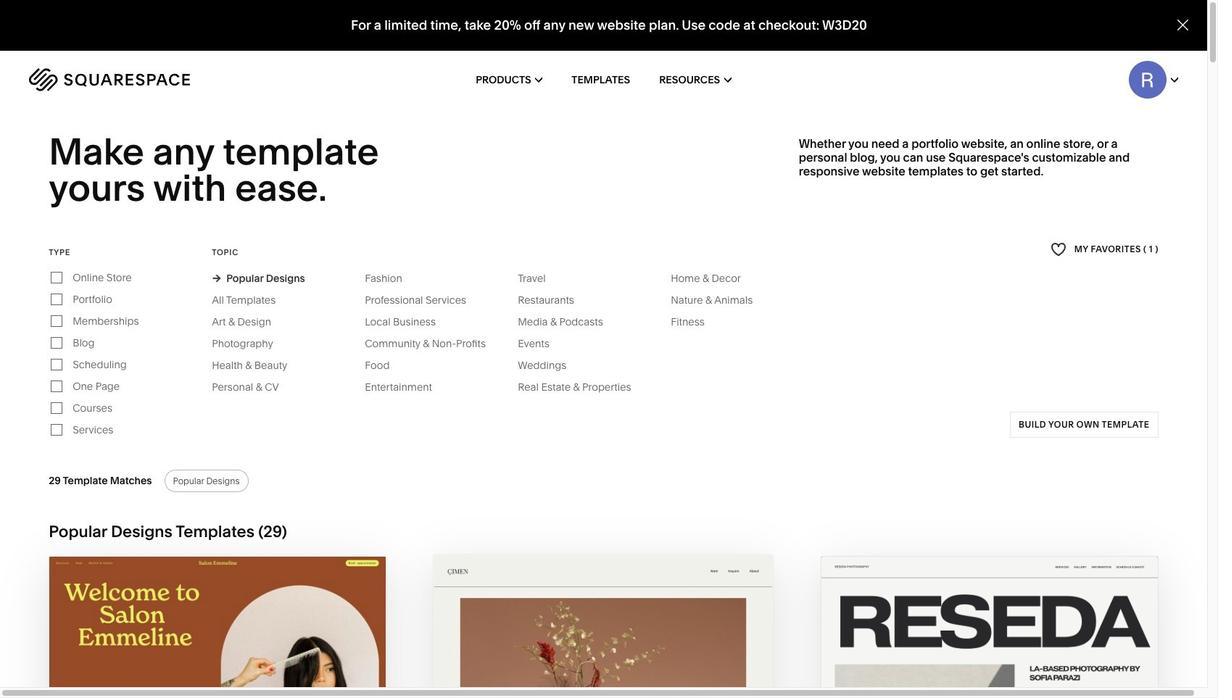 Task type: vqa. For each thing, say whether or not it's contained in the screenshot.
you to the left
no



Task type: describe. For each thing, give the bounding box(es) containing it.
çimen image
[[434, 555, 774, 698]]

emmeline image
[[49, 557, 386, 698]]



Task type: locate. For each thing, give the bounding box(es) containing it.
main content
[[0, 0, 1218, 698]]

reseda image
[[821, 557, 1158, 698]]



